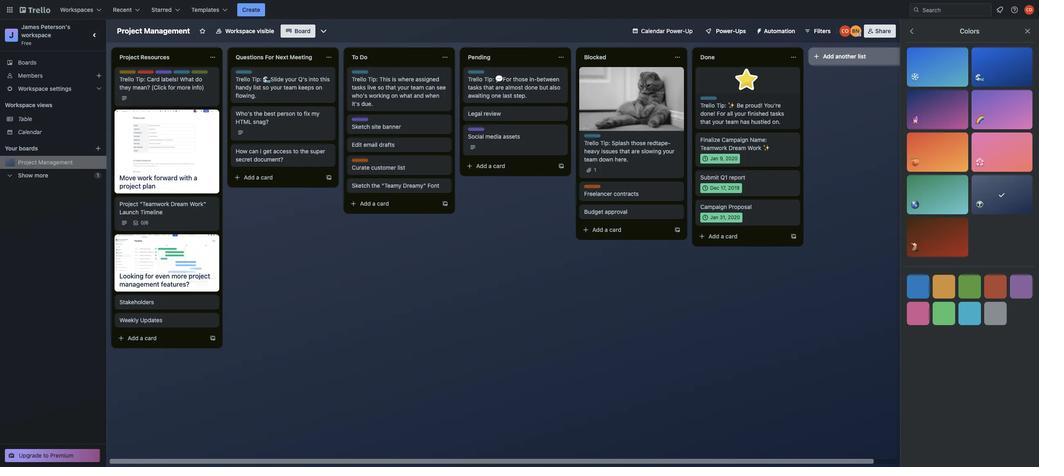 Task type: vqa. For each thing, say whether or not it's contained in the screenshot.
sm icon for Email-to-board
no



Task type: describe. For each thing, give the bounding box(es) containing it.
trello tip: card labels! what do they mean? (click for more info)
[[120, 76, 204, 91]]

management inside 'link'
[[38, 159, 73, 166]]

best
[[264, 110, 276, 117]]

sketch inside "design team sketch site banner"
[[352, 123, 370, 130]]

sketch site banner link
[[352, 123, 447, 131]]

project resources
[[120, 54, 170, 61]]

budget approval link
[[585, 208, 680, 216]]

project inside the looking for even more project management features?
[[189, 273, 210, 280]]

1 vertical spatial more
[[34, 172, 48, 179]]

project "teamwork dream work" launch timeline
[[120, 201, 206, 216]]

what
[[400, 92, 413, 99]]

the for sketch
[[372, 182, 380, 189]]

this
[[320, 76, 330, 83]]

trello tip: card labels! what do they mean? (click for more info) link
[[120, 75, 215, 92]]

color: purple, title: "design team" element for sketch site banner
[[352, 118, 383, 124]]

christina overa (christinaovera) image inside primary element
[[1025, 5, 1035, 15]]

✨ inside the finalize campaign name: teamwork dream work ✨
[[764, 145, 771, 151]]

tasks inside trello tip trello tip: ✨ be proud! you're done! for all your finished tasks that your team has hustled on.
[[771, 110, 785, 117]]

to inside who's the best person to fix my html snag?
[[297, 110, 302, 117]]

but
[[540, 84, 549, 91]]

boards
[[19, 145, 38, 152]]

color: sky, title: "trello tip" element for trello tip: this is where assigned tasks live so that your team can see who's working on what and when it's due.
[[352, 70, 374, 77]]

Questions For Next Meeting text field
[[231, 51, 321, 64]]

your boards with 2 items element
[[5, 144, 83, 154]]

dream inside project "teamwork dream work" launch timeline
[[171, 201, 188, 208]]

color: yellow, title: "copy request" element
[[120, 70, 136, 74]]

2 sketch from the top
[[352, 182, 370, 189]]

0
[[141, 220, 144, 226]]

starred
[[152, 6, 172, 13]]

your
[[5, 145, 17, 152]]

free
[[21, 40, 32, 46]]

power-ups
[[717, 27, 747, 34]]

priority
[[138, 70, 155, 77]]

color: sky, title: "trello tip" element for trello tip: splash those redtape- heavy issues that are slowing your team down here.
[[585, 134, 607, 140]]

color: sky, title: "trello tip" element for trello tip: ✨ be proud! you're done! for all your finished tasks that your team has hustled on.
[[701, 97, 723, 103]]

hustled
[[752, 118, 771, 125]]

super
[[310, 148, 325, 155]]

tip: for trello tip: 💬for those in-between tasks that are almost done but also awaiting one last step.
[[484, 76, 494, 83]]

design team sketch site banner
[[352, 118, 401, 130]]

media
[[486, 133, 502, 140]]

those for almost
[[514, 76, 528, 83]]

card for questions for next meeting
[[261, 174, 273, 181]]

more inside 'trello tip: card labels! what do they mean? (click for more info)'
[[177, 84, 191, 91]]

dec
[[711, 185, 720, 191]]

Jan 9, 2020 checkbox
[[701, 154, 741, 164]]

your down 🌊slide on the left of the page
[[271, 84, 282, 91]]

they
[[120, 84, 131, 91]]

looking for even more project management features? link
[[115, 269, 219, 292]]

To Do text field
[[347, 51, 437, 64]]

weekly updates
[[120, 317, 163, 324]]

star or unstar board image
[[199, 28, 206, 34]]

create from template… image for blocked
[[675, 227, 681, 233]]

workspace settings button
[[0, 82, 106, 95]]

q's
[[299, 76, 307, 83]]

settings
[[50, 85, 72, 92]]

card for blocked
[[610, 226, 622, 233]]

be
[[737, 102, 744, 109]]

edit
[[352, 141, 362, 148]]

can inside the trello tip trello tip: this is where assigned tasks live so that your team can see who's working on what and when it's due.
[[426, 84, 435, 91]]

card for done
[[726, 233, 738, 240]]

color: orange, title: "one more step" element for freelancer
[[585, 185, 601, 188]]

assigned
[[416, 76, 440, 83]]

🌸
[[976, 158, 984, 166]]

how
[[236, 148, 248, 155]]

card for to do
[[377, 200, 389, 207]]

tip for trello tip: 🌊slide your q's into this handy list so your team keeps on flowing.
[[250, 70, 258, 77]]

👽
[[976, 201, 984, 208]]

is
[[392, 76, 397, 83]]

that inside "trello tip trello tip: splash those redtape- heavy issues that are slowing your team down here."
[[620, 148, 630, 155]]

that inside trello tip trello tip: 💬for those in-between tasks that are almost done but also awaiting one last step.
[[484, 84, 494, 91]]

add a card for questions for next meeting
[[244, 174, 273, 181]]

Search field
[[920, 4, 992, 16]]

0 horizontal spatial 1
[[97, 172, 99, 179]]

workspace for workspace settings
[[18, 85, 48, 92]]

banner
[[383, 123, 401, 130]]

your inside the trello tip trello tip: this is where assigned tasks live so that your team can see who's working on what and when it's due.
[[398, 84, 410, 91]]

tip: for trello tip: ✨ be proud! you're done! for all your finished tasks that your team has hustled on.
[[717, 102, 727, 109]]

proposal
[[729, 203, 752, 210]]

color: orange, title: "one more step" element for curate
[[352, 159, 368, 162]]

a for questions for next meeting
[[256, 174, 260, 181]]

your down done!
[[713, 118, 725, 125]]

trello tip trello tip: this is where assigned tasks live so that your team can see who's working on what and when it's due.
[[352, 70, 446, 107]]

filters
[[815, 27, 831, 34]]

team for redtape-
[[585, 156, 598, 163]]

a for pending
[[489, 163, 492, 169]]

ben nelson (bennelson96) image
[[851, 25, 862, 37]]

heavy
[[585, 148, 600, 155]]

your inside "trello tip trello tip: splash those redtape- heavy issues that are slowing your team down here."
[[663, 148, 675, 155]]

design for sketch
[[352, 118, 369, 124]]

card for pending
[[494, 163, 506, 169]]

calendar power-up link
[[628, 25, 698, 38]]

curate customer list
[[352, 164, 406, 171]]

🌎
[[912, 201, 920, 208]]

upgrade to premium link
[[5, 450, 100, 463]]

to
[[352, 54, 359, 61]]

color: lime, title: "halp" element
[[192, 70, 208, 77]]

tasks for that
[[468, 84, 482, 91]]

primary element
[[0, 0, 1040, 20]]

calendar power-up
[[642, 27, 693, 34]]

also
[[550, 84, 561, 91]]

almost
[[506, 84, 523, 91]]

a for project resources
[[140, 335, 143, 342]]

so inside the trello tip trello tip: this is where assigned tasks live so that your team can see who's working on what and when it's due.
[[378, 84, 384, 91]]

boards link
[[0, 56, 106, 69]]

create from template… image for keeps
[[326, 174, 332, 181]]

proud!
[[746, 102, 763, 109]]

0 vertical spatial design
[[156, 70, 172, 77]]

add for project resources
[[128, 335, 139, 342]]

to inside how can i get access to the super secret document?
[[293, 148, 299, 155]]

done
[[525, 84, 538, 91]]

more inside the looking for even more project management features?
[[172, 273, 187, 280]]

document?
[[254, 156, 283, 163]]

for inside text box
[[265, 54, 274, 61]]

email
[[364, 141, 378, 148]]

team for sketch
[[370, 118, 383, 124]]

legal review
[[468, 110, 501, 117]]

management
[[120, 281, 159, 288]]

add a card for to do
[[360, 200, 389, 207]]

on inside trello tip trello tip: 🌊slide your q's into this handy list so your team keeps on flowing.
[[316, 84, 322, 91]]

members
[[18, 72, 43, 79]]

create from template… image for done
[[791, 233, 798, 240]]

9,
[[720, 156, 725, 162]]

back to home image
[[20, 3, 50, 16]]

premium
[[50, 452, 73, 459]]

add for questions for next meeting
[[244, 174, 255, 181]]

workspaces button
[[55, 3, 106, 16]]

priority design team
[[138, 70, 186, 77]]

design for social
[[468, 128, 485, 134]]

calendar for calendar
[[18, 129, 42, 136]]

even
[[155, 273, 170, 280]]

move work forward with a project plan
[[120, 174, 197, 190]]

your down "be"
[[735, 110, 747, 117]]

color: purple, title: "design team" element for social media assets
[[468, 128, 499, 134]]

legal review link
[[468, 110, 563, 118]]

tip for trello tip: ✨ be proud! you're done! for all your finished tasks that your team has hustled on.
[[715, 97, 723, 103]]

sketch the "teamy dreamy" font
[[352, 182, 440, 189]]

workspaces
[[60, 6, 93, 13]]

workspace navigation collapse icon image
[[89, 29, 101, 41]]

add another list button
[[809, 47, 920, 66]]

add another list
[[824, 53, 867, 60]]

james peterson's workspace link
[[21, 23, 72, 38]]

jan for finalize
[[711, 156, 719, 162]]

add a card button for project resources
[[115, 332, 206, 345]]

this
[[380, 76, 391, 83]]

/
[[144, 220, 145, 226]]

for inside 'trello tip: card labels! what do they mean? (click for more info)'
[[168, 84, 176, 91]]

31,
[[720, 215, 727, 221]]

project management inside board name text field
[[117, 27, 190, 35]]

work
[[138, 174, 153, 182]]

🔮
[[912, 116, 920, 123]]

font
[[428, 182, 440, 189]]

that inside trello tip trello tip: ✨ be proud! you're done! for all your finished tasks that your team has hustled on.
[[701, 118, 711, 125]]

add a card button for to do
[[347, 197, 439, 210]]

submit q1 report link
[[701, 174, 796, 182]]

0 horizontal spatial christina overa (christinaovera) image
[[840, 25, 851, 37]]

tip for trello tip: 💬for those in-between tasks that are almost done but also awaiting one last step.
[[483, 70, 490, 77]]

the for who's
[[254, 110, 263, 117]]

board link
[[281, 25, 316, 38]]

up
[[686, 27, 693, 34]]

Board name text field
[[113, 25, 194, 38]]

add a card for pending
[[477, 163, 506, 169]]

html
[[236, 118, 252, 125]]

0 notifications image
[[996, 5, 1006, 15]]

next
[[276, 54, 289, 61]]

all
[[728, 110, 734, 117]]



Task type: locate. For each thing, give the bounding box(es) containing it.
0 horizontal spatial those
[[514, 76, 528, 83]]

down
[[599, 156, 614, 163]]

tip inside trello tip trello tip: ✨ be proud! you're done! for all your finished tasks that your team has hustled on.
[[715, 97, 723, 103]]

due.
[[362, 100, 373, 107]]

color: sky, title: "trello tip" element for trello tip: 💬for those in-between tasks that are almost done but also awaiting one last step.
[[468, 70, 490, 77]]

a inside move work forward with a project plan
[[194, 174, 197, 182]]

card down the approval
[[610, 226, 622, 233]]

power- inside button
[[717, 27, 736, 34]]

1 horizontal spatial can
[[426, 84, 435, 91]]

add a card button down weekly updates link
[[115, 332, 206, 345]]

0 horizontal spatial project
[[120, 183, 141, 190]]

tip: inside the trello tip trello tip: this is where assigned tasks live so that your team can see who's working on what and when it's due.
[[368, 76, 378, 83]]

trello tip trello tip: 🌊slide your q's into this handy list so your team keeps on flowing.
[[236, 70, 330, 99]]

0 vertical spatial campaign
[[722, 136, 749, 143]]

board
[[295, 27, 311, 34]]

color: orange, title: "one more step" element up the freelancer
[[585, 185, 601, 188]]

tip: for trello tip: this is where assigned tasks live so that your team can see who's working on what and when it's due.
[[368, 76, 378, 83]]

project up show
[[18, 159, 37, 166]]

0 vertical spatial are
[[496, 84, 504, 91]]

0 horizontal spatial calendar
[[18, 129, 42, 136]]

the inside how can i get access to the super secret document?
[[300, 148, 309, 155]]

a down budget approval
[[605, 226, 608, 233]]

add down budget at top
[[593, 226, 604, 233]]

0 horizontal spatial dream
[[171, 201, 188, 208]]

templates button
[[187, 3, 233, 16]]

a for to do
[[373, 200, 376, 207]]

can up when
[[426, 84, 435, 91]]

team for social
[[486, 128, 499, 134]]

1 horizontal spatial christina overa (christinaovera) image
[[1025, 5, 1035, 15]]

0 horizontal spatial color: orange, title: "one more step" element
[[352, 159, 368, 162]]

with
[[179, 174, 192, 182]]

1 vertical spatial jan
[[711, 215, 719, 221]]

1
[[594, 167, 597, 173], [97, 172, 99, 179]]

jan left 31,
[[711, 215, 719, 221]]

team for where
[[411, 84, 424, 91]]

project management down the starred
[[117, 27, 190, 35]]

Pending text field
[[463, 51, 554, 64]]

do
[[360, 54, 368, 61]]

card down the updates
[[145, 335, 157, 342]]

live
[[368, 84, 376, 91]]

sketch left site
[[352, 123, 370, 130]]

assets
[[503, 133, 520, 140]]

add a card down budget approval
[[593, 226, 622, 233]]

0 horizontal spatial create from template… image
[[675, 227, 681, 233]]

it's
[[352, 100, 360, 107]]

add a card button down jan 31, 2020 in the right top of the page
[[696, 230, 788, 243]]

trello tip trello tip: splash those redtape- heavy issues that are slowing your team down here.
[[585, 134, 675, 163]]

where
[[398, 76, 414, 83]]

Done text field
[[696, 51, 786, 64]]

are for slowing
[[632, 148, 640, 155]]

1 vertical spatial design
[[352, 118, 369, 124]]

are inside trello tip trello tip: 💬for those in-between tasks that are almost done but also awaiting one last step.
[[496, 84, 504, 91]]

project inside 'link'
[[18, 159, 37, 166]]

project up features?
[[189, 273, 210, 280]]

approval
[[605, 208, 628, 215]]

are left slowing
[[632, 148, 640, 155]]

1 horizontal spatial create from template… image
[[791, 233, 798, 240]]

calendar left up on the top of page
[[642, 27, 665, 34]]

workspace down the members
[[18, 85, 48, 92]]

templates
[[191, 6, 219, 13]]

tip: up handy
[[252, 76, 262, 83]]

info)
[[192, 84, 204, 91]]

1 vertical spatial project management
[[18, 159, 73, 166]]

1 horizontal spatial tasks
[[468, 84, 482, 91]]

this member is an admin of this board. image
[[858, 33, 862, 37]]

list for add another list
[[859, 53, 867, 60]]

✨ up all
[[728, 102, 736, 109]]

more up features?
[[172, 273, 187, 280]]

done
[[701, 54, 715, 61]]

redtape-
[[648, 140, 671, 147]]

calendar for calendar power-up
[[642, 27, 665, 34]]

labels!
[[161, 76, 179, 83]]

tip: up issues
[[601, 140, 611, 147]]

j link
[[5, 29, 18, 42]]

project for the project "teamwork dream work" launch timeline link
[[120, 201, 138, 208]]

1 vertical spatial the
[[300, 148, 309, 155]]

2020 right 31,
[[728, 215, 741, 221]]

table
[[18, 115, 32, 122]]

6
[[145, 220, 149, 226]]

0 vertical spatial jan
[[711, 156, 719, 162]]

that up one
[[484, 84, 494, 91]]

add a card for done
[[709, 233, 738, 240]]

2020 for proposal
[[728, 215, 741, 221]]

management inside board name text field
[[144, 27, 190, 35]]

1 vertical spatial project
[[189, 273, 210, 280]]

a down jan 31, 2020 option
[[721, 233, 725, 240]]

j
[[9, 30, 14, 40]]

0 horizontal spatial are
[[496, 84, 504, 91]]

1 vertical spatial management
[[38, 159, 73, 166]]

0 vertical spatial to
[[297, 110, 302, 117]]

the inside sketch the "teamy dreamy" font link
[[372, 182, 380, 189]]

a down sketch the "teamy dreamy" font
[[373, 200, 376, 207]]

has
[[741, 118, 750, 125]]

sketch the "teamy dreamy" font link
[[352, 182, 447, 190]]

1 horizontal spatial on
[[392, 92, 398, 99]]

color: sky, title: "trello tip" element
[[174, 70, 196, 77], [236, 70, 258, 77], [352, 70, 374, 77], [468, 70, 490, 77], [701, 97, 723, 103], [585, 134, 607, 140]]

0 horizontal spatial tasks
[[352, 84, 366, 91]]

2 vertical spatial to
[[43, 452, 49, 459]]

project inside move work forward with a project plan
[[120, 183, 141, 190]]

for up management
[[145, 273, 154, 280]]

team down "heavy"
[[585, 156, 598, 163]]

card down document? in the top left of the page
[[261, 174, 273, 181]]

2 vertical spatial color: purple, title: "design team" element
[[468, 128, 499, 134]]

those for slowing
[[632, 140, 646, 147]]

team for q's
[[284, 84, 297, 91]]

submit q1 report
[[701, 174, 746, 181]]

1 horizontal spatial for
[[717, 110, 726, 117]]

drafts
[[379, 141, 395, 148]]

christina overa (christinaovera) image
[[1025, 5, 1035, 15], [840, 25, 851, 37]]

management down starred 'dropdown button'
[[144, 27, 190, 35]]

add a card for blocked
[[593, 226, 622, 233]]

tip inside the trello tip trello tip: this is where assigned tasks live so that your team can see who's working on what and when it's due.
[[367, 70, 374, 77]]

team left banner
[[370, 118, 383, 124]]

submit
[[701, 174, 720, 181]]

a down document? in the top left of the page
[[256, 174, 260, 181]]

tip: inside trello tip trello tip: 🌊slide your q's into this handy list so your team keeps on flowing.
[[252, 76, 262, 83]]

add a card down "teamy
[[360, 200, 389, 207]]

0 horizontal spatial can
[[249, 148, 259, 155]]

add a card down media
[[477, 163, 506, 169]]

create from template… image
[[675, 227, 681, 233], [791, 233, 798, 240]]

0 horizontal spatial list
[[254, 84, 261, 91]]

1 vertical spatial campaign
[[701, 203, 728, 210]]

1 vertical spatial sketch
[[352, 182, 370, 189]]

your down redtape-
[[663, 148, 675, 155]]

card down "teamy
[[377, 200, 389, 207]]

are for almost
[[496, 84, 504, 91]]

list inside button
[[859, 53, 867, 60]]

Blocked text field
[[580, 51, 670, 64]]

dream inside the finalize campaign name: teamwork dream work ✨
[[729, 145, 747, 151]]

0 horizontal spatial team
[[173, 70, 186, 77]]

1 vertical spatial list
[[254, 84, 261, 91]]

tip: left "be"
[[717, 102, 727, 109]]

dream left work"
[[171, 201, 188, 208]]

add for blocked
[[593, 226, 604, 233]]

Jan 31, 2020 checkbox
[[701, 213, 743, 223]]

1 vertical spatial on
[[392, 92, 398, 99]]

1 horizontal spatial management
[[144, 27, 190, 35]]

more
[[177, 84, 191, 91], [34, 172, 48, 179], [172, 273, 187, 280]]

add a card button for blocked
[[580, 224, 671, 237]]

can inside how can i get access to the super secret document?
[[249, 148, 259, 155]]

tasks up awaiting
[[468, 84, 482, 91]]

upgrade
[[19, 452, 42, 459]]

tip inside trello tip trello tip: 🌊slide your q's into this handy list so your team keeps on flowing.
[[250, 70, 258, 77]]

0 vertical spatial the
[[254, 110, 263, 117]]

the left "teamy
[[372, 182, 380, 189]]

the left super
[[300, 148, 309, 155]]

q1
[[721, 174, 728, 181]]

updates
[[140, 317, 163, 324]]

team right social
[[486, 128, 499, 134]]

1 power- from the left
[[667, 27, 686, 34]]

list inside trello tip trello tip: 🌊slide your q's into this handy list so your team keeps on flowing.
[[254, 84, 261, 91]]

0 vertical spatial sketch
[[352, 123, 370, 130]]

add left another
[[824, 53, 835, 60]]

review
[[484, 110, 501, 117]]

that down done!
[[701, 118, 711, 125]]

0 vertical spatial calendar
[[642, 27, 665, 34]]

2 vertical spatial team
[[486, 128, 499, 134]]

1 vertical spatial for
[[717, 110, 726, 117]]

work"
[[190, 201, 206, 208]]

list right handy
[[254, 84, 261, 91]]

weekly updates link
[[120, 316, 215, 325]]

1 horizontal spatial are
[[632, 148, 640, 155]]

0 horizontal spatial management
[[38, 159, 73, 166]]

color: orange, title: "one more step" element up curate
[[352, 159, 368, 162]]

add a card for project resources
[[128, 335, 157, 342]]

trello tip: splash those redtape- heavy issues that are slowing your team down here. link
[[585, 139, 680, 164]]

project inside project "teamwork dream work" launch timeline
[[120, 201, 138, 208]]

trello tip: 💬for those in-between tasks that are almost done but also awaiting one last step. link
[[468, 75, 563, 100]]

so inside trello tip trello tip: 🌊slide your q's into this handy list so your team keeps on flowing.
[[263, 84, 269, 91]]

tasks up on. in the top of the page
[[771, 110, 785, 117]]

1 horizontal spatial for
[[168, 84, 176, 91]]

1 horizontal spatial design
[[352, 118, 369, 124]]

2 horizontal spatial tasks
[[771, 110, 785, 117]]

1 horizontal spatial calendar
[[642, 27, 665, 34]]

list for curate customer list
[[398, 164, 406, 171]]

1 vertical spatial create from template… image
[[791, 233, 798, 240]]

are inside "trello tip trello tip: splash those redtape- heavy issues that are slowing your team down here."
[[632, 148, 640, 155]]

card for project resources
[[145, 335, 157, 342]]

project up launch
[[120, 201, 138, 208]]

1 vertical spatial ✨
[[764, 145, 771, 151]]

team down all
[[726, 118, 739, 125]]

2020 inside option
[[728, 215, 741, 221]]

1 horizontal spatial color: orange, title: "one more step" element
[[585, 185, 601, 188]]

workspace inside button
[[225, 27, 256, 34]]

1 vertical spatial for
[[145, 273, 154, 280]]

list right customer
[[398, 164, 406, 171]]

color: purple, title: "design team" element
[[156, 70, 186, 77], [352, 118, 383, 124], [468, 128, 499, 134]]

contracts
[[614, 190, 639, 197]]

slowing
[[642, 148, 662, 155]]

0 vertical spatial 2020
[[726, 156, 738, 162]]

create from template… image for can
[[442, 201, 449, 207]]

add down social
[[477, 163, 487, 169]]

1 vertical spatial team
[[370, 118, 383, 124]]

1 horizontal spatial 1
[[594, 167, 597, 173]]

to right upgrade
[[43, 452, 49, 459]]

tasks inside trello tip trello tip: 💬for those in-between tasks that are almost done but also awaiting one last step.
[[468, 84, 482, 91]]

✨ down name:
[[764, 145, 771, 151]]

2 horizontal spatial the
[[372, 182, 380, 189]]

campaign down has
[[722, 136, 749, 143]]

✨ inside trello tip trello tip: ✨ be proud! you're done! for all your finished tasks that your team has hustled on.
[[728, 102, 736, 109]]

1 so from the left
[[263, 84, 269, 91]]

2 so from the left
[[378, 84, 384, 91]]

1 horizontal spatial list
[[398, 164, 406, 171]]

tasks up who's
[[352, 84, 366, 91]]

that up here.
[[620, 148, 630, 155]]

add a card down weekly updates
[[128, 335, 157, 342]]

tip: inside "trello tip trello tip: splash those redtape- heavy issues that are slowing your team down here."
[[601, 140, 611, 147]]

jan for campaign
[[711, 215, 719, 221]]

0 vertical spatial ✨
[[728, 102, 736, 109]]

team inside "design team sketch site banner"
[[370, 118, 383, 124]]

list right another
[[859, 53, 867, 60]]

0 vertical spatial color: orange, title: "one more step" element
[[352, 159, 368, 162]]

1 vertical spatial are
[[632, 148, 640, 155]]

workspace up table
[[5, 102, 35, 108]]

so up working
[[378, 84, 384, 91]]

1 down "heavy"
[[594, 167, 597, 173]]

add a card button for done
[[696, 230, 788, 243]]

0 vertical spatial create from template… image
[[675, 227, 681, 233]]

open information menu image
[[1011, 6, 1019, 14]]

trello tip trello tip: 💬for those in-between tasks that are almost done but also awaiting one last step.
[[468, 70, 561, 99]]

workspace down create 'button'
[[225, 27, 256, 34]]

forward
[[154, 174, 178, 182]]

trello tip halp
[[174, 70, 202, 77]]

team inside design team social media assets
[[486, 128, 499, 134]]

more down the what
[[177, 84, 191, 91]]

campaign up jan 31, 2020 option
[[701, 203, 728, 210]]

1 horizontal spatial dream
[[729, 145, 747, 151]]

tasks
[[352, 84, 366, 91], [468, 84, 482, 91], [771, 110, 785, 117]]

project inside board name text field
[[117, 27, 142, 35]]

1 horizontal spatial the
[[300, 148, 309, 155]]

tasks inside the trello tip trello tip: this is where assigned tasks live so that your team can see who's working on what and when it's due.
[[352, 84, 366, 91]]

how can i get access to the super secret document? link
[[236, 147, 331, 164]]

christina overa (christinaovera) image right open information menu "icon"
[[1025, 5, 1035, 15]]

0 horizontal spatial so
[[263, 84, 269, 91]]

2 vertical spatial the
[[372, 182, 380, 189]]

tip: inside 'trello tip: card labels! what do they mean? (click for more info)'
[[136, 76, 146, 83]]

create from template… image for also
[[558, 163, 565, 169]]

tip: left the 💬for
[[484, 76, 494, 83]]

2 power- from the left
[[717, 27, 736, 34]]

more right show
[[34, 172, 48, 179]]

on down into
[[316, 84, 322, 91]]

team inside the trello tip trello tip: this is where assigned tasks live so that your team can see who's working on what and when it's due.
[[411, 84, 424, 91]]

star image
[[734, 67, 760, 93]]

to do
[[352, 54, 368, 61]]

0 vertical spatial project
[[120, 183, 141, 190]]

design inside "design team sketch site banner"
[[352, 118, 369, 124]]

views
[[37, 102, 52, 108]]

looking
[[120, 273, 144, 280]]

1 vertical spatial workspace
[[18, 85, 48, 92]]

features?
[[161, 281, 190, 288]]

2 vertical spatial workspace
[[5, 102, 35, 108]]

0 horizontal spatial the
[[254, 110, 263, 117]]

a for done
[[721, 233, 725, 240]]

2020 for campaign
[[726, 156, 738, 162]]

to left fix
[[297, 110, 302, 117]]

for inside the looking for even more project management features?
[[145, 273, 154, 280]]

0 vertical spatial christina overa (christinaovera) image
[[1025, 5, 1035, 15]]

sketch down curate
[[352, 182, 370, 189]]

2020 right 9,
[[726, 156, 738, 162]]

1 sketch from the top
[[352, 123, 370, 130]]

see
[[437, 84, 446, 91]]

0 vertical spatial color: purple, title: "design team" element
[[156, 70, 186, 77]]

1 down add board icon
[[97, 172, 99, 179]]

on inside the trello tip trello tip: this is where assigned tasks live so that your team can see who's working on what and when it's due.
[[392, 92, 398, 99]]

0 horizontal spatial for
[[265, 54, 274, 61]]

add for to do
[[360, 200, 371, 207]]

0 vertical spatial dream
[[729, 145, 747, 151]]

a right with
[[194, 174, 197, 182]]

project for project management 'link'
[[18, 159, 37, 166]]

tip: inside trello tip trello tip: ✨ be proud! you're done! for all your finished tasks that your team has hustled on.
[[717, 102, 727, 109]]

workspace for workspace visible
[[225, 27, 256, 34]]

james peterson's workspace free
[[21, 23, 72, 46]]

2 horizontal spatial list
[[859, 53, 867, 60]]

share button
[[865, 25, 897, 38]]

2 jan from the top
[[711, 215, 719, 221]]

1 vertical spatial to
[[293, 148, 299, 155]]

secret
[[236, 156, 252, 163]]

0 vertical spatial can
[[426, 84, 435, 91]]

0 horizontal spatial ✨
[[728, 102, 736, 109]]

2 horizontal spatial team
[[486, 128, 499, 134]]

plan
[[143, 183, 156, 190]]

add a card button for pending
[[463, 160, 555, 173]]

0 vertical spatial more
[[177, 84, 191, 91]]

automation button
[[753, 25, 801, 38]]

sm image
[[753, 25, 765, 36]]

what
[[180, 76, 194, 83]]

1 horizontal spatial those
[[632, 140, 646, 147]]

issues
[[602, 148, 618, 155]]

1 vertical spatial color: orange, title: "one more step" element
[[585, 185, 601, 188]]

workspace views
[[5, 102, 52, 108]]

the inside who's the best person to fix my html snag?
[[254, 110, 263, 117]]

card down media
[[494, 163, 506, 169]]

that down the "is"
[[386, 84, 396, 91]]

add a card button down "teamy
[[347, 197, 439, 210]]

create button
[[237, 3, 265, 16]]

team inside trello tip trello tip: ✨ be proud! you're done! for all your finished tasks that your team has hustled on.
[[726, 118, 739, 125]]

team inside trello tip trello tip: 🌊slide your q's into this handy list so your team keeps on flowing.
[[284, 84, 297, 91]]

one
[[492, 92, 502, 99]]

2 vertical spatial more
[[172, 273, 187, 280]]

your left q's
[[285, 76, 297, 83]]

color: orange, title: "one more step" element
[[352, 159, 368, 162], [585, 185, 601, 188]]

those
[[514, 76, 528, 83], [632, 140, 646, 147]]

can left i on the left top of the page
[[249, 148, 259, 155]]

dream left work
[[729, 145, 747, 151]]

trello inside 'trello tip: card labels! what do they mean? (click for more info)'
[[120, 76, 134, 83]]

freelancer
[[585, 190, 613, 197]]

tip: for trello tip: 🌊slide your q's into this handy list so your team keeps on flowing.
[[252, 76, 262, 83]]

those up slowing
[[632, 140, 646, 147]]

so down 🌊slide on the left of the page
[[263, 84, 269, 91]]

for inside trello tip trello tip: ✨ be proud! you're done! for all your finished tasks that your team has hustled on.
[[717, 110, 726, 117]]

tip for trello tip: this is where assigned tasks live so that your team can see who's working on what and when it's due.
[[367, 70, 374, 77]]

0 horizontal spatial project management
[[18, 159, 73, 166]]

stakeholders link
[[120, 298, 215, 306]]

customize views image
[[320, 27, 328, 35]]

add for done
[[709, 233, 720, 240]]

Project Resources text field
[[115, 51, 205, 64]]

0 horizontal spatial power-
[[667, 27, 686, 34]]

a for blocked
[[605, 226, 608, 233]]

1 vertical spatial 2020
[[728, 215, 741, 221]]

that inside the trello tip trello tip: this is where assigned tasks live so that your team can see who's working on what and when it's due.
[[386, 84, 396, 91]]

report
[[730, 174, 746, 181]]

0 horizontal spatial on
[[316, 84, 322, 91]]

1 vertical spatial can
[[249, 148, 259, 155]]

search image
[[914, 7, 920, 13]]

workspace for workspace views
[[5, 102, 35, 108]]

launch
[[120, 209, 139, 216]]

1 vertical spatial those
[[632, 140, 646, 147]]

meeting
[[290, 54, 312, 61]]

add for pending
[[477, 163, 487, 169]]

1 horizontal spatial ✨
[[764, 145, 771, 151]]

workspace inside dropdown button
[[18, 85, 48, 92]]

2 horizontal spatial color: purple, title: "design team" element
[[468, 128, 499, 134]]

jan
[[711, 156, 719, 162], [711, 215, 719, 221]]

step.
[[514, 92, 527, 99]]

a down media
[[489, 163, 492, 169]]

add a card button for questions for next meeting
[[231, 171, 323, 184]]

2020 inside 'option'
[[726, 156, 738, 162]]

2019
[[729, 185, 740, 191]]

those up almost at the top of page
[[514, 76, 528, 83]]

jan left 9,
[[711, 156, 719, 162]]

tip inside trello tip trello tip: 💬for those in-between tasks that are almost done but also awaiting one last step.
[[483, 70, 490, 77]]

list inside 'link'
[[398, 164, 406, 171]]

for down labels!
[[168, 84, 176, 91]]

0 vertical spatial list
[[859, 53, 867, 60]]

1 horizontal spatial color: purple, title: "design team" element
[[352, 118, 383, 124]]

add down secret
[[244, 174, 255, 181]]

Dec 17, 2019 checkbox
[[701, 183, 743, 193]]

jan inside 'option'
[[711, 156, 719, 162]]

to
[[297, 110, 302, 117], [293, 148, 299, 155], [43, 452, 49, 459]]

do
[[196, 76, 202, 83]]

add a card down jan 31, 2020 option
[[709, 233, 738, 240]]

those inside trello tip trello tip: 💬for those in-between tasks that are almost done but also awaiting one last step.
[[514, 76, 528, 83]]

tip: inside trello tip trello tip: 💬for those in-between tasks that are almost done but also awaiting one last step.
[[484, 76, 494, 83]]

card
[[494, 163, 506, 169], [261, 174, 273, 181], [377, 200, 389, 207], [610, 226, 622, 233], [726, 233, 738, 240], [145, 335, 157, 342]]

those inside "trello tip trello tip: splash those redtape- heavy issues that are slowing your team down here."
[[632, 140, 646, 147]]

1 jan from the top
[[711, 156, 719, 162]]

between
[[537, 76, 560, 83]]

team left keeps
[[284, 84, 297, 91]]

team up and
[[411, 84, 424, 91]]

color: sky, title: "trello tip" element for trello tip: 🌊slide your q's into this handy list so your team keeps on flowing.
[[236, 70, 258, 77]]

0 horizontal spatial design
[[156, 70, 172, 77]]

on left 'what'
[[392, 92, 398, 99]]

team inside "trello tip trello tip: splash those redtape- heavy issues that are slowing your team down here."
[[585, 156, 598, 163]]

design inside design team social media assets
[[468, 128, 485, 134]]

tasks for live
[[352, 84, 366, 91]]

your up 'what'
[[398, 84, 410, 91]]

project for the project resources text box
[[120, 54, 139, 61]]

project inside text box
[[120, 54, 139, 61]]

tip:
[[136, 76, 146, 83], [252, 76, 262, 83], [368, 76, 378, 83], [484, 76, 494, 83], [717, 102, 727, 109], [601, 140, 611, 147]]

create from template… image
[[558, 163, 565, 169], [326, 174, 332, 181], [442, 201, 449, 207], [210, 335, 216, 342]]

jan inside option
[[711, 215, 719, 221]]

tip: up live
[[368, 76, 378, 83]]

project down move
[[120, 183, 141, 190]]

0 vertical spatial for
[[265, 54, 274, 61]]

0 vertical spatial for
[[168, 84, 176, 91]]

project management inside 'link'
[[18, 159, 73, 166]]

add a card down document? in the top left of the page
[[244, 174, 273, 181]]

calendar down table
[[18, 129, 42, 136]]

1 vertical spatial dream
[[171, 201, 188, 208]]

add board image
[[95, 145, 102, 152]]

add down sketch the "teamy dreamy" font
[[360, 200, 371, 207]]

2 vertical spatial design
[[468, 128, 485, 134]]

visible
[[257, 27, 274, 34]]

project management down 'your boards with 2 items' element
[[18, 159, 73, 166]]

1 horizontal spatial so
[[378, 84, 384, 91]]

17,
[[721, 185, 727, 191]]

a down weekly updates
[[140, 335, 143, 342]]

campaign proposal link
[[701, 203, 796, 211]]

calendar link
[[18, 128, 102, 136]]

get
[[263, 148, 272, 155]]

2 horizontal spatial design
[[468, 128, 485, 134]]

workspace
[[225, 27, 256, 34], [18, 85, 48, 92], [5, 102, 35, 108]]

tip inside "trello tip trello tip: splash those redtape- heavy issues that are slowing your team down here."
[[599, 134, 607, 140]]

1 horizontal spatial power-
[[717, 27, 736, 34]]

are up one
[[496, 84, 504, 91]]

campaign inside the finalize campaign name: teamwork dream work ✨
[[722, 136, 749, 143]]

color: red, title: "priority" element
[[138, 70, 155, 77]]

0 vertical spatial on
[[316, 84, 322, 91]]

a
[[489, 163, 492, 169], [256, 174, 260, 181], [194, 174, 197, 182], [373, 200, 376, 207], [605, 226, 608, 233], [721, 233, 725, 240], [140, 335, 143, 342]]



